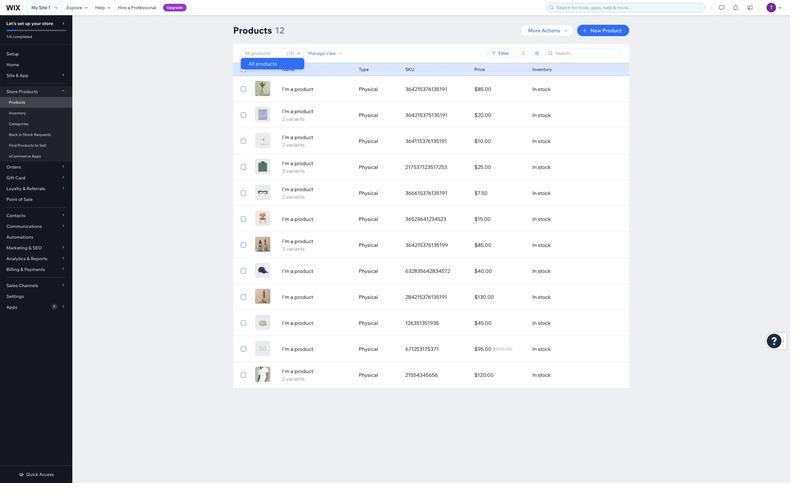 Task type: describe. For each thing, give the bounding box(es) containing it.
in stock for 364115376135191
[[532, 138, 551, 144]]

marketing & seo button
[[0, 243, 72, 254]]

physical for 364215376135199
[[359, 242, 378, 248]]

i'm a product 2 variants for 21554345656
[[282, 368, 313, 382]]

$7.50
[[475, 190, 488, 196]]

stock for 217537123517253
[[538, 164, 551, 170]]

in stock link for 284215376135191
[[529, 290, 598, 305]]

$85.00 link for 364215376135191
[[471, 82, 529, 97]]

in for 364215376135191
[[532, 86, 537, 92]]

quick
[[26, 472, 38, 478]]

products up ecommerce apps
[[18, 143, 34, 148]]

help button
[[91, 0, 114, 15]]

$45.00 link
[[471, 316, 529, 331]]

manage view
[[308, 50, 336, 56]]

app
[[20, 73, 28, 78]]

physical link for 632835642834572
[[355, 264, 402, 279]]

$10.00
[[475, 138, 491, 144]]

12 product from the top
[[294, 368, 313, 375]]

in stock for 364215375135191
[[532, 112, 551, 118]]

12 for ( 12 )
[[288, 50, 293, 56]]

type
[[359, 67, 369, 72]]

in stock link for 126351351935
[[529, 316, 598, 331]]

actions
[[542, 27, 560, 34]]

manage view button
[[308, 50, 344, 56]]

& for loyalty
[[23, 186, 26, 192]]

1 horizontal spatial inventory
[[532, 67, 552, 72]]

in stock for 632835642834572
[[532, 268, 551, 274]]

$45.00
[[475, 320, 492, 327]]

analytics & reports
[[6, 256, 47, 262]]

sale
[[23, 197, 33, 202]]

$130.00 link
[[471, 290, 529, 305]]

5 product from the top
[[294, 186, 313, 193]]

sidebar element
[[0, 15, 72, 484]]

hire a professional link
[[114, 0, 160, 15]]

in stock for 366615376135191
[[532, 190, 551, 196]]

let's
[[6, 21, 16, 26]]

$40.00 link
[[471, 264, 529, 279]]

i'm a product for 671253175371
[[282, 346, 313, 353]]

364115376135191
[[405, 138, 447, 144]]

site & app
[[6, 73, 28, 78]]

10 product from the top
[[294, 320, 313, 327]]

view
[[326, 50, 336, 56]]

in stock link for 671253175371
[[529, 342, 598, 357]]

point of sale
[[6, 197, 33, 202]]

in for 126351351935
[[532, 320, 537, 327]]

variants for 217537123517253
[[286, 168, 305, 174]]

point of sale link
[[0, 194, 72, 205]]

physical link for 364115376135191
[[355, 134, 402, 149]]

in stock link for 366615376135191
[[529, 186, 598, 201]]

requests
[[34, 132, 51, 137]]

physical for 366615376135191
[[359, 190, 378, 196]]

0 vertical spatial site
[[39, 5, 47, 10]]

new product
[[591, 27, 622, 34]]

6 product from the top
[[294, 216, 313, 222]]

contacts button
[[0, 210, 72, 221]]

billing & payments button
[[0, 264, 72, 275]]

store products button
[[0, 86, 72, 97]]

i'm a product for 284215376135191
[[282, 294, 313, 301]]

store
[[6, 89, 18, 95]]

my site 1
[[31, 5, 50, 10]]

hire a professional
[[118, 5, 156, 10]]

$85.00 for 364215376135199
[[475, 242, 491, 248]]

3 product from the top
[[294, 134, 313, 141]]

more
[[528, 27, 541, 34]]

$120.00
[[475, 372, 494, 379]]

home link
[[0, 59, 72, 70]]

in stock for 21554345656
[[532, 372, 551, 379]]

i'm a product link for 126351351935
[[278, 320, 355, 327]]

9 product from the top
[[294, 294, 313, 301]]

physical for 364215376135191
[[359, 86, 378, 92]]

36523641234523 link
[[402, 212, 471, 227]]

ecommerce
[[9, 154, 31, 159]]

gift card button
[[0, 173, 72, 183]]

sku
[[405, 67, 415, 72]]

364215375135191
[[405, 112, 448, 118]]

marketing & seo
[[6, 245, 42, 251]]

referrals
[[26, 186, 45, 192]]

variants for 364215376135199
[[286, 246, 305, 252]]

categories
[[9, 122, 29, 126]]

of
[[18, 197, 22, 202]]

3 for 217537123517253
[[282, 168, 285, 174]]

physical for 284215376135191
[[359, 294, 378, 301]]

name
[[282, 67, 294, 72]]

in stock for 126351351935
[[532, 320, 551, 327]]

to
[[35, 143, 38, 148]]

364215376135191
[[405, 86, 447, 92]]

home
[[6, 62, 19, 68]]

settings
[[6, 294, 24, 300]]

5 i'm from the top
[[282, 186, 289, 193]]

i'm a product link for 284215376135191
[[278, 294, 355, 301]]

automations
[[6, 235, 33, 240]]

physical for 217537123517253
[[359, 164, 378, 170]]

3 i'm from the top
[[282, 134, 289, 141]]

categories link
[[0, 119, 72, 129]]

4 i'm from the top
[[282, 160, 289, 167]]

setup link
[[0, 49, 72, 59]]

physical for 36523641234523
[[359, 216, 378, 222]]

1 inside sidebar element
[[53, 305, 55, 309]]

analytics
[[6, 256, 26, 262]]

$95.00 $100.00
[[475, 346, 512, 353]]

21554345656
[[405, 372, 438, 379]]

$7.50 link
[[471, 186, 529, 201]]

366615376135191
[[405, 190, 447, 196]]

1 i'm from the top
[[282, 86, 289, 92]]

store
[[42, 21, 53, 26]]

i'm a product link for 364215376135191
[[278, 85, 355, 93]]

11 product from the top
[[294, 346, 313, 353]]

let's set up your store
[[6, 21, 53, 26]]

671253175371
[[405, 346, 439, 353]]

in stock for 364215376135199
[[532, 242, 551, 248]]

automations link
[[0, 232, 72, 243]]

physical link for 366615376135191
[[355, 186, 402, 201]]

seo
[[33, 245, 42, 251]]

physical link for 364215376135199
[[355, 238, 402, 253]]

physical for 632835642834572
[[359, 268, 378, 274]]

hire
[[118, 5, 127, 10]]

1/6 completed
[[6, 34, 32, 39]]

quick access button
[[19, 472, 54, 478]]

0 vertical spatial 1
[[48, 5, 50, 10]]

ecommerce apps
[[9, 154, 41, 159]]

products 12
[[233, 25, 284, 36]]

products
[[256, 61, 277, 67]]

)
[[293, 50, 294, 56]]

apps inside the ecommerce apps link
[[32, 154, 41, 159]]

in for 284215376135191
[[532, 294, 537, 301]]

variants for 364215375135191
[[286, 116, 305, 122]]

217537123517253 link
[[402, 160, 471, 175]]

stock for 364115376135191
[[538, 138, 551, 144]]

284215376135191 link
[[402, 290, 471, 305]]

filter button
[[487, 49, 515, 58]]

site inside dropdown button
[[6, 73, 15, 78]]

sales channels
[[6, 283, 38, 289]]

physical link for 36523641234523
[[355, 212, 402, 227]]

(
[[287, 50, 288, 56]]

in stock for 36523641234523
[[532, 216, 551, 222]]

2 i'm from the top
[[282, 108, 289, 115]]

2 for 364215375135191
[[282, 116, 285, 122]]

in stock for 364215376135191
[[532, 86, 551, 92]]

12 i'm from the top
[[282, 368, 289, 375]]

6 i'm from the top
[[282, 216, 289, 222]]

professional
[[131, 5, 156, 10]]

filter
[[499, 50, 509, 56]]

contacts
[[6, 213, 25, 219]]

stock for 126351351935
[[538, 320, 551, 327]]



Task type: locate. For each thing, give the bounding box(es) containing it.
in stock link for 364215375135191
[[529, 108, 598, 123]]

products inside dropdown button
[[19, 89, 38, 95]]

& left seo
[[29, 245, 32, 251]]

1 vertical spatial $85.00
[[475, 242, 491, 248]]

all products
[[248, 61, 277, 67]]

1 product from the top
[[294, 86, 313, 92]]

8 product from the top
[[294, 268, 313, 274]]

1 horizontal spatial 1
[[53, 305, 55, 309]]

6 stock from the top
[[538, 216, 551, 222]]

0 vertical spatial inventory
[[532, 67, 552, 72]]

$100.00
[[493, 346, 512, 353]]

11 physical link from the top
[[355, 342, 402, 357]]

7 in stock from the top
[[532, 242, 551, 248]]

all
[[248, 61, 255, 67]]

4 physical link from the top
[[355, 160, 402, 175]]

0 horizontal spatial site
[[6, 73, 15, 78]]

stock for 671253175371
[[538, 346, 551, 353]]

& inside "popup button"
[[20, 267, 23, 273]]

product
[[602, 27, 622, 34]]

back
[[9, 132, 18, 137]]

364215376135191 link
[[402, 82, 471, 97]]

1 physical link from the top
[[355, 82, 402, 97]]

$85.00 link for 364215376135199
[[471, 238, 529, 253]]

in for 364115376135191
[[532, 138, 537, 144]]

physical link for 364215376135191
[[355, 82, 402, 97]]

in stock link for 36523641234523
[[529, 212, 598, 227]]

6 variants from the top
[[286, 376, 305, 382]]

$85.00 link up the $20.00 'link'
[[471, 82, 529, 97]]

in stock link for 364215376135191
[[529, 82, 598, 97]]

marketing
[[6, 245, 28, 251]]

stock for 284215376135191
[[538, 294, 551, 301]]

1/6
[[6, 34, 12, 39]]

physical link for 217537123517253
[[355, 160, 402, 175]]

in stock link for 364115376135191
[[529, 134, 598, 149]]

10 stock from the top
[[538, 320, 551, 327]]

0 vertical spatial i'm a product 3 variants
[[282, 160, 313, 174]]

products link
[[0, 97, 72, 108]]

2 physical from the top
[[359, 112, 378, 118]]

3 in from the top
[[532, 138, 537, 144]]

physical link for 671253175371
[[355, 342, 402, 357]]

communications button
[[0, 221, 72, 232]]

0 horizontal spatial inventory
[[9, 111, 26, 116]]

loyalty & referrals button
[[0, 183, 72, 194]]

0 vertical spatial $85.00
[[475, 86, 491, 92]]

7 in from the top
[[532, 242, 537, 248]]

Search... field
[[553, 49, 619, 58]]

$120.00 link
[[471, 368, 529, 383]]

1 i'm a product from the top
[[282, 86, 313, 92]]

3 stock from the top
[[538, 138, 551, 144]]

new product button
[[577, 25, 629, 36]]

8 i'm from the top
[[282, 268, 289, 274]]

0 horizontal spatial apps
[[6, 305, 17, 310]]

physical for 126351351935
[[359, 320, 378, 327]]

5 in stock link from the top
[[529, 186, 598, 201]]

$130.00
[[475, 294, 494, 301]]

None checkbox
[[241, 137, 246, 145], [241, 163, 246, 171], [241, 215, 246, 223], [241, 241, 246, 249], [241, 137, 246, 145], [241, 163, 246, 171], [241, 215, 246, 223], [241, 241, 246, 249]]

i'm a product for 364215376135191
[[282, 86, 313, 92]]

2 for 364115376135191
[[282, 142, 285, 148]]

366615376135191 link
[[402, 186, 471, 201]]

1 horizontal spatial site
[[39, 5, 47, 10]]

apps
[[32, 154, 41, 159], [6, 305, 17, 310]]

9 i'm from the top
[[282, 294, 289, 301]]

physical link
[[355, 82, 402, 97], [355, 108, 402, 123], [355, 134, 402, 149], [355, 160, 402, 175], [355, 186, 402, 201], [355, 212, 402, 227], [355, 238, 402, 253], [355, 264, 402, 279], [355, 290, 402, 305], [355, 316, 402, 331], [355, 342, 402, 357], [355, 368, 402, 383]]

variants for 366615376135191
[[286, 194, 305, 200]]

1 vertical spatial apps
[[6, 305, 17, 310]]

stock
[[538, 86, 551, 92], [538, 112, 551, 118], [538, 138, 551, 144], [538, 164, 551, 170], [538, 190, 551, 196], [538, 216, 551, 222], [538, 242, 551, 248], [538, 268, 551, 274], [538, 294, 551, 301], [538, 320, 551, 327], [538, 346, 551, 353], [538, 372, 551, 379]]

3 for 364215376135199
[[282, 246, 285, 252]]

access
[[39, 472, 54, 478]]

products inside "link"
[[9, 100, 25, 105]]

7 physical from the top
[[359, 242, 378, 248]]

2 physical link from the top
[[355, 108, 402, 123]]

11 in stock link from the top
[[529, 342, 598, 357]]

632835642834572 link
[[402, 264, 471, 279]]

4 product from the top
[[294, 160, 313, 167]]

settings link
[[0, 291, 72, 302]]

11 in from the top
[[532, 346, 537, 353]]

0 vertical spatial 3
[[282, 168, 285, 174]]

364215376135199
[[405, 242, 448, 248]]

9 in from the top
[[532, 294, 537, 301]]

in for 366615376135191
[[532, 190, 537, 196]]

loyalty
[[6, 186, 22, 192]]

10 physical from the top
[[359, 320, 378, 327]]

7 product from the top
[[294, 238, 313, 245]]

126351351935
[[405, 320, 439, 327]]

1 2 from the top
[[282, 116, 285, 122]]

8 stock from the top
[[538, 268, 551, 274]]

setup
[[6, 51, 19, 57]]

5 stock from the top
[[538, 190, 551, 196]]

physical for 21554345656
[[359, 372, 378, 379]]

stock for 364215376135191
[[538, 86, 551, 92]]

2 i'm a product from the top
[[282, 216, 313, 222]]

2 $85.00 link from the top
[[471, 238, 529, 253]]

variants for 364115376135191
[[286, 142, 305, 148]]

1 vertical spatial 3
[[282, 246, 285, 252]]

12 up name
[[288, 50, 293, 56]]

loyalty & referrals
[[6, 186, 45, 192]]

& for marketing
[[29, 245, 32, 251]]

1 vertical spatial $85.00 link
[[471, 238, 529, 253]]

$20.00 link
[[471, 108, 529, 123]]

12 stock from the top
[[538, 372, 551, 379]]

5 variants from the top
[[286, 246, 305, 252]]

more actions
[[528, 27, 560, 34]]

1 vertical spatial i'm a product 3 variants
[[282, 238, 313, 252]]

1 right the my
[[48, 5, 50, 10]]

1 variants from the top
[[286, 116, 305, 122]]

0 horizontal spatial 12
[[275, 25, 284, 36]]

& left reports
[[27, 256, 30, 262]]

in stock link
[[529, 82, 598, 97], [529, 108, 598, 123], [529, 134, 598, 149], [529, 160, 598, 175], [529, 186, 598, 201], [529, 212, 598, 227], [529, 238, 598, 253], [529, 264, 598, 279], [529, 290, 598, 305], [529, 316, 598, 331], [529, 342, 598, 357], [529, 368, 598, 383]]

i'm a product for 126351351935
[[282, 320, 313, 327]]

& for analytics
[[27, 256, 30, 262]]

inventory link
[[0, 108, 72, 119]]

9 stock from the top
[[538, 294, 551, 301]]

10 i'm from the top
[[282, 320, 289, 327]]

2 for 366615376135191
[[282, 194, 285, 200]]

$40.00
[[475, 268, 492, 274]]

in for 21554345656
[[532, 372, 537, 379]]

10 in from the top
[[532, 320, 537, 327]]

physical link for 126351351935
[[355, 316, 402, 331]]

upgrade button
[[163, 4, 187, 11]]

in for 364215376135199
[[532, 242, 537, 248]]

1 vertical spatial 12
[[288, 50, 293, 56]]

$85.00 down price
[[475, 86, 491, 92]]

1
[[48, 5, 50, 10], [53, 305, 55, 309]]

364215376135199 link
[[402, 238, 471, 253]]

1 3 from the top
[[282, 168, 285, 174]]

12 in stock from the top
[[532, 372, 551, 379]]

4 in stock from the top
[[532, 164, 551, 170]]

in stock link for 632835642834572
[[529, 264, 598, 279]]

completed
[[13, 34, 32, 39]]

4 in from the top
[[532, 164, 537, 170]]

217537123517253
[[405, 164, 447, 170]]

4 i'm a product link from the top
[[278, 294, 355, 301]]

i'm a product link for 36523641234523
[[278, 215, 355, 223]]

9 physical from the top
[[359, 294, 378, 301]]

stock for 21554345656
[[538, 372, 551, 379]]

4 in stock link from the top
[[529, 160, 598, 175]]

$15.00
[[475, 216, 491, 222]]

i'm a product 2 variants for 366615376135191
[[282, 186, 313, 200]]

stock for 366615376135191
[[538, 190, 551, 196]]

in for 671253175371
[[532, 346, 537, 353]]

sales channels button
[[0, 281, 72, 291]]

1 physical from the top
[[359, 86, 378, 92]]

apps down find products to sell link
[[32, 154, 41, 159]]

i'm a product for 36523641234523
[[282, 216, 313, 222]]

11 i'm from the top
[[282, 346, 289, 353]]

all products option
[[241, 58, 304, 69]]

$95.00
[[475, 346, 491, 353]]

9 in stock from the top
[[532, 294, 551, 301]]

126351351935 link
[[402, 316, 471, 331]]

7 stock from the top
[[538, 242, 551, 248]]

2 in from the top
[[532, 112, 537, 118]]

help
[[95, 5, 105, 10]]

back in stock requests
[[9, 132, 51, 137]]

i'm a product 2 variants for 364115376135191
[[282, 134, 313, 148]]

ecommerce apps link
[[0, 151, 72, 162]]

5 i'm a product from the top
[[282, 320, 313, 327]]

1 in stock from the top
[[532, 86, 551, 92]]

site & app button
[[0, 70, 72, 81]]

4 i'm a product 2 variants from the top
[[282, 368, 313, 382]]

2 product from the top
[[294, 108, 313, 115]]

site right the my
[[39, 5, 47, 10]]

671253175371 link
[[402, 342, 471, 357]]

site
[[39, 5, 47, 10], [6, 73, 15, 78]]

stock for 364215375135191
[[538, 112, 551, 118]]

8 in stock link from the top
[[529, 264, 598, 279]]

in for 632835642834572
[[532, 268, 537, 274]]

6 physical link from the top
[[355, 212, 402, 227]]

0 vertical spatial 12
[[275, 25, 284, 36]]

& right loyalty
[[23, 186, 26, 192]]

2 $85.00 from the top
[[475, 242, 491, 248]]

0 vertical spatial $85.00 link
[[471, 82, 529, 97]]

products up products "link"
[[19, 89, 38, 95]]

12 up all products field
[[275, 25, 284, 36]]

Search for tools, apps, help & more... field
[[554, 3, 703, 12]]

variants for 21554345656
[[286, 376, 305, 382]]

6 i'm a product link from the top
[[278, 346, 355, 353]]

physical for 671253175371
[[359, 346, 378, 353]]

stock for 632835642834572
[[538, 268, 551, 274]]

a
[[128, 5, 130, 10], [291, 86, 293, 92], [291, 108, 293, 115], [291, 134, 293, 141], [291, 160, 293, 167], [291, 186, 293, 193], [291, 216, 293, 222], [291, 238, 293, 245], [291, 268, 293, 274], [291, 294, 293, 301], [291, 320, 293, 327], [291, 346, 293, 353], [291, 368, 293, 375]]

All products field
[[243, 49, 285, 58]]

physical for 364215375135191
[[359, 112, 378, 118]]

1 vertical spatial inventory
[[9, 111, 26, 116]]

12 for products 12
[[275, 25, 284, 36]]

in stock for 284215376135191
[[532, 294, 551, 301]]

2 3 from the top
[[282, 246, 285, 252]]

1 in from the top
[[532, 86, 537, 92]]

( 12 )
[[287, 50, 294, 56]]

& for billing
[[20, 267, 23, 273]]

3 physical from the top
[[359, 138, 378, 144]]

billing
[[6, 267, 19, 273]]

7 i'm from the top
[[282, 238, 289, 245]]

4 variants from the top
[[286, 194, 305, 200]]

sell
[[39, 143, 46, 148]]

&
[[16, 73, 19, 78], [23, 186, 26, 192], [29, 245, 32, 251], [27, 256, 30, 262], [20, 267, 23, 273]]

3 2 from the top
[[282, 194, 285, 200]]

& left app
[[16, 73, 19, 78]]

10 in stock link from the top
[[529, 316, 598, 331]]

apps down the settings
[[6, 305, 17, 310]]

in stock link for 364215376135199
[[529, 238, 598, 253]]

in for 217537123517253
[[532, 164, 537, 170]]

5 in from the top
[[532, 190, 537, 196]]

i'm a product link for 671253175371
[[278, 346, 355, 353]]

1 down settings link
[[53, 305, 55, 309]]

8 physical link from the top
[[355, 264, 402, 279]]

1 vertical spatial 1
[[53, 305, 55, 309]]

0 vertical spatial apps
[[32, 154, 41, 159]]

7 in stock link from the top
[[529, 238, 598, 253]]

2 i'm a product 2 variants from the top
[[282, 134, 313, 148]]

physical link for 284215376135191
[[355, 290, 402, 305]]

i'm a product link
[[278, 85, 355, 93], [278, 215, 355, 223], [278, 268, 355, 275], [278, 294, 355, 301], [278, 320, 355, 327], [278, 346, 355, 353]]

4 i'm a product from the top
[[282, 294, 313, 301]]

$25.00 link
[[471, 160, 529, 175]]

$10.00 link
[[471, 134, 529, 149]]

6 i'm a product from the top
[[282, 346, 313, 353]]

0 horizontal spatial 1
[[48, 5, 50, 10]]

8 in from the top
[[532, 268, 537, 274]]

6 physical from the top
[[359, 216, 378, 222]]

2 in stock from the top
[[532, 112, 551, 118]]

in stock for 217537123517253
[[532, 164, 551, 170]]

store products
[[6, 89, 38, 95]]

i'm a product 3 variants for 364215376135199
[[282, 238, 313, 252]]

i'm a product link for 632835642834572
[[278, 268, 355, 275]]

$20.00
[[475, 112, 491, 118]]

9 in stock link from the top
[[529, 290, 598, 305]]

& right the "billing"
[[20, 267, 23, 273]]

physical link for 21554345656
[[355, 368, 402, 383]]

$85.00 up $40.00
[[475, 242, 491, 248]]

reports
[[31, 256, 47, 262]]

i'm a product 3 variants for 217537123517253
[[282, 160, 313, 174]]

$85.00 for 364215376135191
[[475, 86, 491, 92]]

None checkbox
[[241, 66, 246, 73], [241, 85, 246, 93], [241, 111, 246, 119], [241, 189, 246, 197], [241, 268, 246, 275], [241, 294, 246, 301], [241, 320, 246, 327], [241, 346, 246, 353], [241, 372, 246, 379], [241, 66, 246, 73], [241, 85, 246, 93], [241, 111, 246, 119], [241, 189, 246, 197], [241, 268, 246, 275], [241, 294, 246, 301], [241, 320, 246, 327], [241, 346, 246, 353], [241, 372, 246, 379]]

physical for 364115376135191
[[359, 138, 378, 144]]

sales
[[6, 283, 18, 289]]

12 physical link from the top
[[355, 368, 402, 383]]

quick access
[[26, 472, 54, 478]]

8 in stock from the top
[[532, 268, 551, 274]]

find products to sell
[[9, 143, 46, 148]]

physical link for 364215375135191
[[355, 108, 402, 123]]

1 horizontal spatial apps
[[32, 154, 41, 159]]

$15.00 link
[[471, 212, 529, 227]]

stock for 364215376135199
[[538, 242, 551, 248]]

4 stock from the top
[[538, 164, 551, 170]]

3 variants from the top
[[286, 168, 305, 174]]

inventory inside sidebar element
[[9, 111, 26, 116]]

find
[[9, 143, 17, 148]]

1 i'm a product link from the top
[[278, 85, 355, 93]]

products up all products field
[[233, 25, 272, 36]]

site down home
[[6, 73, 15, 78]]

$85.00
[[475, 86, 491, 92], [475, 242, 491, 248]]

12 in stock link from the top
[[529, 368, 598, 383]]

1 $85.00 link from the top
[[471, 82, 529, 97]]

3 i'm a product from the top
[[282, 268, 313, 274]]

manage
[[308, 50, 325, 56]]

i'm a product for 632835642834572
[[282, 268, 313, 274]]

284215376135191
[[405, 294, 447, 301]]

stock for 36523641234523
[[538, 216, 551, 222]]

5 i'm a product link from the top
[[278, 320, 355, 327]]

explore
[[67, 5, 82, 10]]

1 horizontal spatial 12
[[288, 50, 293, 56]]

product
[[294, 86, 313, 92], [294, 108, 313, 115], [294, 134, 313, 141], [294, 160, 313, 167], [294, 186, 313, 193], [294, 216, 313, 222], [294, 238, 313, 245], [294, 268, 313, 274], [294, 294, 313, 301], [294, 320, 313, 327], [294, 346, 313, 353], [294, 368, 313, 375]]

in
[[532, 86, 537, 92], [532, 112, 537, 118], [532, 138, 537, 144], [532, 164, 537, 170], [532, 190, 537, 196], [532, 216, 537, 222], [532, 242, 537, 248], [532, 268, 537, 274], [532, 294, 537, 301], [532, 320, 537, 327], [532, 346, 537, 353], [532, 372, 537, 379]]

1 in stock link from the top
[[529, 82, 598, 97]]

2 in stock link from the top
[[529, 108, 598, 123]]

1 vertical spatial site
[[6, 73, 15, 78]]

3 i'm a product link from the top
[[278, 268, 355, 275]]

$85.00 link up $40.00 link at the bottom of the page
[[471, 238, 529, 253]]

11 in stock from the top
[[532, 346, 551, 353]]

& for site
[[16, 73, 19, 78]]

9 physical link from the top
[[355, 290, 402, 305]]

11 stock from the top
[[538, 346, 551, 353]]

in for 36523641234523
[[532, 216, 537, 222]]

& inside 'dropdown button'
[[27, 256, 30, 262]]

i'm a product
[[282, 86, 313, 92], [282, 216, 313, 222], [282, 268, 313, 274], [282, 294, 313, 301], [282, 320, 313, 327], [282, 346, 313, 353]]

products down "store"
[[9, 100, 25, 105]]

communications
[[6, 224, 42, 229]]

2 2 from the top
[[282, 142, 285, 148]]

set
[[17, 21, 24, 26]]

5 physical from the top
[[359, 190, 378, 196]]

in stock link for 21554345656
[[529, 368, 598, 383]]

in stock link for 217537123517253
[[529, 160, 598, 175]]

6 in from the top
[[532, 216, 537, 222]]

find products to sell link
[[0, 140, 72, 151]]

products
[[233, 25, 272, 36], [19, 89, 38, 95], [9, 100, 25, 105], [18, 143, 34, 148]]

analytics & reports button
[[0, 254, 72, 264]]



Task type: vqa. For each thing, say whether or not it's contained in the screenshot.


